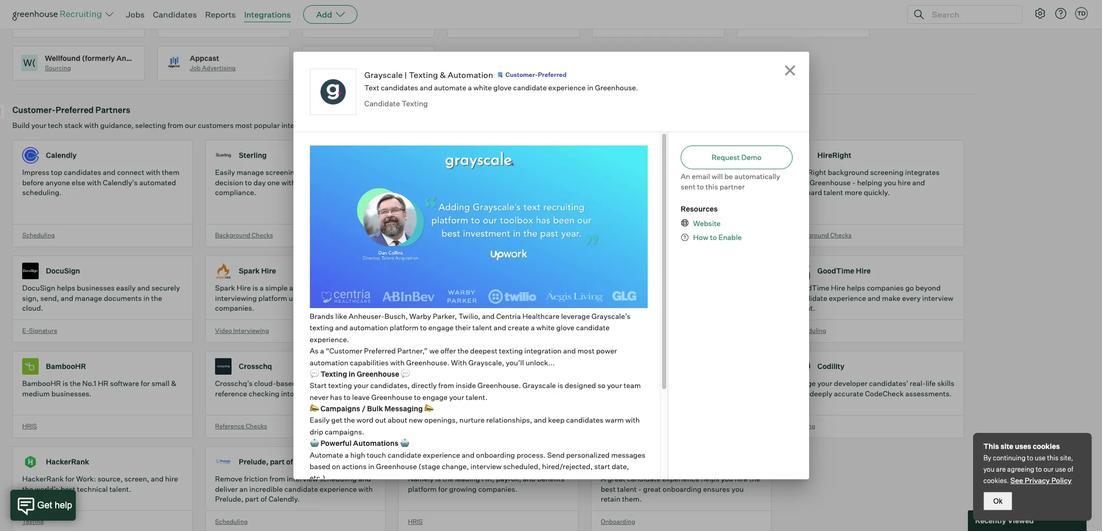 Task type: locate. For each thing, give the bounding box(es) containing it.
with down pipeline.
[[736, 188, 751, 197]]

beyond
[[916, 283, 941, 292]]

automation down as
[[310, 358, 349, 367]]

is inside bamboohr is the no.1 hr software for small & medium businesses.
[[63, 379, 68, 388]]

1 vertical spatial interview
[[471, 462, 502, 471]]

jobs
[[126, 9, 145, 20]]

text candidates and automate a white glove candidate experience in greenhouse.
[[365, 83, 639, 92], [601, 283, 749, 302]]

interview down prelude, part of calendly at the bottom of page
[[287, 474, 318, 483]]

0 vertical spatial goodtime
[[818, 267, 855, 275]]

growing
[[449, 484, 477, 493]]

onboarding
[[315, 168, 354, 177], [476, 450, 515, 459], [663, 484, 702, 493]]

your down the inside
[[449, 393, 465, 401]]

0 horizontal spatial by
[[307, 294, 315, 302]]

0 horizontal spatial hire
[[165, 474, 178, 483]]

our left the customers in the top left of the page
[[185, 121, 196, 130]]

manage up day
[[237, 168, 264, 177]]

video interviewing link
[[592, 3, 738, 46]]

recently viewed
[[976, 516, 1035, 525]]

ai
[[550, 178, 557, 187]]

in inside unleash your greenhouse data with talentwall and see what's really going on in your pipeline. combine visual candidate management with beautiful, automated analytics dashboards. think kanban for recruiting!
[[703, 178, 710, 187]]

scheduled,
[[504, 462, 541, 471]]

1 horizontal spatial screening
[[871, 168, 904, 177]]

namely inside namely is the leading hr, payroll, and benefits platform for growing companies.
[[408, 474, 434, 483]]

site,
[[1061, 454, 1074, 462]]

background checks up goodtime hire
[[794, 231, 852, 239]]

platform up 21st on the left of page
[[298, 379, 327, 388]]

great right a on the right of the page
[[608, 474, 626, 483]]

2 screening from the left
[[871, 168, 904, 177]]

easily up "decision"
[[215, 168, 235, 177]]

2 horizontal spatial interview
[[923, 294, 954, 302]]

0 horizontal spatial this
[[706, 182, 719, 191]]

best right world's
[[61, 484, 75, 493]]

and inside "goodtime hire helps companies go beyond candidate experience and make every interview count."
[[868, 294, 881, 302]]

1 vertical spatial text
[[601, 283, 616, 292]]

e-signature
[[22, 327, 57, 334]]

1 vertical spatial video
[[215, 327, 232, 334]]

by continuing to use this site, you are agreeing to our use of cookies.
[[984, 454, 1074, 485]]

power inside brands like anheuser-busch, warby parker, twilio, and centria healthcare leverage grayscale's texting and automation platform to engage their talent and create a white glove candidate experience. as a "customer preferred partner," we offer the deepest texting integration and most power automation capabilities with greenhouse. with grayscale, you'll unlock... 💬 texting in greenhouse 💬 start texting your candidates, directly from inside greenhouse. grayscale is designed so your team never has to leave greenhouse to engage your talent. 📣 campaigns / bulk messaging 📣 easily get the word out about new openings, nurture relationships, and keep candidates warm with drip campaigns. 🤖 powerful automations 🤖 automate a high touch candidate experience and onboarding process. send personalized messages based on actions in greenhouse (stage change, interview scheduled, hired/rejected, start date, etc.).
[[597, 346, 618, 355]]

checks for crosschq's cloud-based platform brings reference checking into the 21st century.
[[246, 422, 267, 430]]

to inside an email will be automatically sent to this partner
[[698, 182, 704, 191]]

crosschq up data
[[674, 151, 707, 160]]

1 horizontal spatial -
[[853, 178, 856, 187]]

hire inside "goodtime hire helps companies go beyond candidate experience and make every interview count."
[[832, 283, 846, 292]]

candidate texting down grayscale's
[[601, 327, 654, 334]]

hired is a job opportunity marketplace created specifically for tech talent.
[[601, 379, 758, 398]]

starred inside starred automatically collects all candidate and hiring manager feedback and shows you how to improve your candidate experience
[[408, 379, 434, 388]]

uses
[[1016, 442, 1032, 451]]

hackerrank up work: on the left of the page
[[46, 457, 89, 466]]

1 horizontal spatial preferred
[[364, 346, 396, 355]]

docusign for docusign
[[46, 267, 80, 275]]

leverage
[[562, 312, 590, 320]]

0 vertical spatial automation
[[350, 323, 388, 332]]

1 vertical spatial grayscale
[[625, 267, 660, 275]]

is for bamboohr is the no.1 hr software for small & medium businesses.
[[63, 379, 68, 388]]

crosschq up the cloud-
[[239, 362, 272, 371]]

grayscale down unlock...
[[523, 381, 556, 390]]

this down cookies
[[1048, 454, 1059, 462]]

1 vertical spatial assessments.
[[906, 389, 952, 398]]

goodtime for goodtime hire helps companies go beyond candidate experience and make every interview count.
[[794, 283, 830, 292]]

0 horizontal spatial automate
[[434, 83, 467, 92]]

1 horizontal spatial best
[[601, 484, 616, 493]]

1 vertical spatial spark
[[215, 283, 235, 292]]

by up really
[[664, 151, 673, 160]]

1 horizontal spatial 💬
[[401, 369, 410, 378]]

2 horizontal spatial white
[[710, 283, 729, 292]]

sourcing
[[335, 21, 361, 29], [770, 21, 796, 29], [45, 64, 71, 72], [408, 231, 434, 239], [601, 422, 627, 430]]

automatically inside source, screen, and rank candidates automatically with power of deep learning ai
[[408, 178, 454, 187]]

0 horizontal spatial 🤖
[[310, 439, 319, 448]]

hire inside the spark hire is a simple and affordable video interviewing platform used by 4,000+ companies.
[[237, 283, 251, 292]]

screen, right source,
[[124, 474, 149, 483]]

resources
[[681, 204, 718, 213]]

1 horizontal spatial white
[[537, 323, 555, 332]]

word
[[357, 416, 374, 424]]

1 vertical spatial prelude,
[[215, 495, 244, 503]]

0 horizontal spatial automated
[[139, 178, 176, 187]]

is up "businesses."
[[63, 379, 68, 388]]

make
[[408, 283, 427, 292]]

0 horizontal spatial crosschq
[[239, 362, 272, 371]]

1 horizontal spatial onboarding
[[476, 450, 515, 459]]

0 horizontal spatial grayscale | texting & automation
[[365, 70, 494, 80]]

starred for starred
[[432, 362, 459, 371]]

you inside starred automatically collects all candidate and hiring manager feedback and shows you how to improve your candidate experience
[[534, 389, 546, 398]]

of inside the make better talent decisions with a comprehensive suite of scientifically validated assessments.
[[480, 294, 486, 302]]

greenhouse up really
[[647, 168, 688, 177]]

codecheck
[[866, 389, 904, 398]]

hris for bamboohr is the no.1 hr software for small & medium businesses.
[[22, 422, 37, 430]]

customer-
[[506, 71, 538, 78], [12, 105, 56, 115]]

see privacy policy
[[1011, 476, 1073, 485]]

easily inside brands like anheuser-busch, warby parker, twilio, and centria healthcare leverage grayscale's texting and automation platform to engage their talent and create a white glove candidate experience. as a "customer preferred partner," we offer the deepest texting integration and most power automation capabilities with greenhouse. with grayscale, you'll unlock... 💬 texting in greenhouse 💬 start texting your candidates, directly from inside greenhouse. grayscale is designed so your team never has to leave greenhouse to engage your talent. 📣 campaigns / bulk messaging 📣 easily get the word out about new openings, nurture relationships, and keep candidates warm with drip campaigns. 🤖 powerful automations 🤖 automate a high touch candidate experience and onboarding process. send personalized messages based on actions in greenhouse (stage change, interview scheduled, hired/rejected, start date, etc.).
[[310, 416, 330, 424]]

2 horizontal spatial hris
[[480, 21, 495, 29]]

background checks up spark hire
[[215, 231, 273, 239]]

you down by
[[984, 465, 995, 473]]

gem recruitment marketing
[[45, 11, 112, 29]]

with inside hireright background screening integrates with greenhouse - helping you hire and onboard talent more quickly.
[[794, 178, 809, 187]]

automation down anheuser-
[[350, 323, 388, 332]]

configure image
[[1035, 7, 1047, 20]]

1 vertical spatial easily
[[310, 416, 330, 424]]

easily inside easily manage screening and onboarding from decision to day one with greater efficiency and compliance.
[[215, 168, 235, 177]]

0 vertical spatial hireright
[[818, 151, 852, 160]]

for inside unleash your greenhouse data with talentwall and see what's really going on in your pipeline. combine visual candidate management with beautiful, automated analytics dashboards. think kanban for recruiting!
[[650, 208, 659, 217]]

0 horizontal spatial candidate texting
[[365, 99, 428, 108]]

use down cookies
[[1036, 454, 1047, 462]]

this down will
[[706, 182, 719, 191]]

to down warby
[[420, 323, 427, 332]]

onboarding down "greenhouse onboarding"
[[663, 484, 702, 493]]

0 vertical spatial use
[[1036, 454, 1047, 462]]

1 vertical spatial talent.
[[109, 484, 131, 493]]

crosschq's
[[215, 379, 253, 388]]

candidate texting down calendar
[[365, 99, 428, 108]]

interview inside "goodtime hire helps companies go beyond candidate experience and make every interview count."
[[923, 294, 954, 302]]

based up into
[[276, 379, 297, 388]]

power up the hired
[[597, 346, 618, 355]]

customer- down hris link
[[506, 71, 538, 78]]

testing for hackerrank for work: source, screen, and hire the world's best technical talent.
[[22, 517, 44, 525]]

and inside namely is the leading hr, payroll, and benefits platform for growing companies.
[[523, 474, 536, 483]]

spark for spark hire
[[239, 267, 260, 275]]

source,
[[408, 168, 434, 177]]

manage down businesses
[[75, 294, 102, 302]]

connect
[[117, 168, 144, 177]]

1 horizontal spatial recruitment
[[601, 231, 637, 239]]

background checks for easily manage screening and onboarding from decision to day one with greater efficiency and compliance.
[[215, 231, 273, 239]]

hire for hackerrank for work: source, screen, and hire the world's best technical talent.
[[165, 474, 178, 483]]

1 horizontal spatial grayscale
[[523, 381, 556, 390]]

talent down the twilio,
[[473, 323, 492, 332]]

0 horizontal spatial based
[[276, 379, 297, 388]]

1 vertical spatial feedback
[[439, 422, 468, 430]]

talent. inside brands like anheuser-busch, warby parker, twilio, and centria healthcare leverage grayscale's texting and automation platform to engage their talent and create a white glove candidate experience. as a "customer preferred partner," we offer the deepest texting integration and most power automation capabilities with greenhouse. with grayscale, you'll unlock... 💬 texting in greenhouse 💬 start texting your candidates, directly from inside greenhouse. grayscale is designed so your team never has to leave greenhouse to engage your talent. 📣 campaigns / bulk messaging 📣 easily get the word out about new openings, nurture relationships, and keep candidates warm with drip campaigns. 🤖 powerful automations 🤖 automate a high touch candidate experience and onboarding process. send personalized messages based on actions in greenhouse (stage change, interview scheduled, hired/rejected, start date, etc.).
[[466, 393, 488, 401]]

assessments. inside the gauge your developer candidates' real-life skills with deeply accurate codecheck assessments.
[[906, 389, 952, 398]]

decision
[[215, 178, 244, 187]]

recruitment inside 'gem recruitment marketing'
[[45, 21, 81, 29]]

and inside 'text candidates and automate a white glove candidate experience in greenhouse.'
[[657, 283, 669, 292]]

1 horizontal spatial 🤖
[[400, 439, 410, 448]]

1 vertical spatial this
[[1048, 454, 1059, 462]]

1 💬 from the left
[[310, 369, 319, 378]]

0 vertical spatial hackerrank
[[46, 457, 89, 466]]

1 vertical spatial screen,
[[124, 474, 149, 483]]

checks
[[227, 21, 248, 29], [252, 231, 273, 239], [831, 231, 852, 239], [246, 422, 267, 430]]

assessments. inside the make better talent decisions with a comprehensive suite of scientifically validated assessments.
[[408, 304, 455, 312]]

1 vertical spatial on
[[332, 462, 341, 471]]

td button
[[1074, 5, 1091, 22]]

1 vertical spatial manage
[[75, 294, 102, 302]]

screening up one
[[266, 168, 299, 177]]

to down 'uses' on the bottom right
[[1028, 454, 1034, 462]]

hireright up background
[[818, 151, 852, 160]]

2 horizontal spatial hire
[[898, 178, 911, 187]]

1 horizontal spatial on
[[693, 178, 702, 187]]

remove
[[215, 474, 243, 483]]

for inside hackerrank for work: source, screen, and hire the world's best technical talent.
[[65, 474, 75, 483]]

1 vertical spatial engage
[[423, 393, 448, 401]]

1 horizontal spatial video interviewing
[[625, 21, 679, 29]]

our
[[185, 121, 196, 130], [1044, 465, 1054, 473]]

you
[[885, 178, 897, 187], [534, 389, 546, 398], [984, 465, 995, 473], [721, 474, 734, 483], [732, 484, 744, 493]]

improve
[[417, 399, 444, 408]]

1 vertical spatial hireright
[[794, 168, 827, 177]]

1 vertical spatial customer-
[[12, 105, 56, 115]]

talent left more
[[824, 188, 844, 197]]

talentwall up what's
[[625, 151, 662, 160]]

spark hire is a simple and affordable video interviewing platform used by 4,000+ companies.
[[215, 283, 358, 312]]

0 horizontal spatial video
[[215, 327, 232, 334]]

partner
[[720, 182, 745, 191]]

checks up goodtime hire
[[831, 231, 852, 239]]

is inside namely is the leading hr, payroll, and benefits platform for growing companies.
[[436, 474, 441, 483]]

this
[[706, 182, 719, 191], [1048, 454, 1059, 462]]

of inside source, screen, and rank candidates automatically with power of deep learning ai
[[494, 178, 501, 187]]

candidates up the else
[[64, 168, 101, 177]]

candidate up them.
[[627, 474, 661, 483]]

bamboohr for bamboohr
[[46, 362, 86, 371]]

engage down parker,
[[429, 323, 454, 332]]

white
[[474, 83, 492, 92], [710, 283, 729, 292], [537, 323, 555, 332]]

0 vertical spatial grayscale | texting & automation
[[365, 70, 494, 80]]

is
[[253, 283, 258, 292], [63, 379, 68, 388], [622, 379, 627, 388], [558, 381, 564, 390], [436, 474, 441, 483]]

talentwall inside unleash your greenhouse data with talentwall and see what's really going on in your pipeline. combine visual candidate management with beautiful, automated analytics dashboards. think kanban for recruiting!
[[723, 168, 759, 177]]

texting up has
[[328, 381, 352, 390]]

wellfound (formerly angellist talent) sourcing
[[45, 54, 177, 72]]

customer- for customer-preferred
[[506, 71, 538, 78]]

most inside brands like anheuser-busch, warby parker, twilio, and centria healthcare leverage grayscale's texting and automation platform to engage their talent and create a white glove candidate experience. as a "customer preferred partner," we offer the deepest texting integration and most power automation capabilities with greenhouse. with grayscale, you'll unlock... 💬 texting in greenhouse 💬 start texting your candidates, directly from inside greenhouse. grayscale is designed so your team never has to leave greenhouse to engage your talent. 📣 campaigns / bulk messaging 📣 easily get the word out about new openings, nurture relationships, and keep candidates warm with drip campaigns. 🤖 powerful automations 🤖 automate a high touch candidate experience and onboarding process. send personalized messages based on actions in greenhouse (stage change, interview scheduled, hired/rejected, start date, etc.).
[[578, 346, 595, 355]]

engage down directly
[[423, 393, 448, 401]]

feedback inside starred automatically collects all candidate and hiring manager feedback and shows you how to improve your candidate experience
[[462, 389, 495, 398]]

glove down "leverage"
[[557, 323, 575, 332]]

hire for goodtime hire helps companies go beyond candidate experience and make every interview count.
[[832, 283, 846, 292]]

grayscale inside brands like anheuser-busch, warby parker, twilio, and centria healthcare leverage grayscale's texting and automation platform to engage their talent and create a white glove candidate experience. as a "customer preferred partner," we offer the deepest texting integration and most power automation capabilities with greenhouse. with grayscale, you'll unlock... 💬 texting in greenhouse 💬 start texting your candidates, directly from inside greenhouse. grayscale is designed so your team never has to leave greenhouse to engage your talent. 📣 campaigns / bulk messaging 📣 easily get the word out about new openings, nurture relationships, and keep candidates warm with drip campaigns. 🤖 powerful automations 🤖 automate a high touch candidate experience and onboarding process. send personalized messages based on actions in greenhouse (stage change, interview scheduled, hired/rejected, start date, etc.).
[[523, 381, 556, 390]]

1 🤖 from the left
[[310, 439, 319, 448]]

greenhouse down the capabilities
[[357, 369, 400, 378]]

interview inside brands like anheuser-busch, warby parker, twilio, and centria healthcare leverage grayscale's texting and automation platform to engage their talent and create a white glove candidate experience. as a "customer preferred partner," we offer the deepest texting integration and most power automation capabilities with greenhouse. with grayscale, you'll unlock... 💬 texting in greenhouse 💬 start texting your candidates, directly from inside greenhouse. grayscale is designed so your team never has to leave greenhouse to engage your talent. 📣 campaigns / bulk messaging 📣 easily get the word out about new openings, nurture relationships, and keep candidates warm with drip campaigns. 🤖 powerful automations 🤖 automate a high touch candidate experience and onboarding process. send personalized messages based on actions in greenhouse (stage change, interview scheduled, hired/rejected, start date, etc.).
[[471, 462, 502, 471]]

1 horizontal spatial calendly
[[295, 457, 325, 466]]

2 best from the left
[[601, 484, 616, 493]]

goodtime up count.
[[794, 283, 830, 292]]

scheduling for goodtime hire helps companies go beyond candidate experience and make every interview count.
[[794, 327, 827, 334]]

starred down the offer
[[432, 362, 459, 371]]

text up grayscale's
[[601, 283, 616, 292]]

glove inside brands like anheuser-busch, warby parker, twilio, and centria healthcare leverage grayscale's texting and automation platform to engage their talent and create a white glove candidate experience. as a "customer preferred partner," we offer the deepest texting integration and most power automation capabilities with greenhouse. with grayscale, you'll unlock... 💬 texting in greenhouse 💬 start texting your candidates, directly from inside greenhouse. grayscale is designed so your team never has to leave greenhouse to engage your talent. 📣 campaigns / bulk messaging 📣 easily get the word out about new openings, nurture relationships, and keep candidates warm with drip campaigns. 🤖 powerful automations 🤖 automate a high touch candidate experience and onboarding process. send personalized messages based on actions in greenhouse (stage change, interview scheduled, hired/rejected, start date, etc.).
[[557, 323, 575, 332]]

texting down 'brands'
[[310, 323, 334, 332]]

1 vertical spatial bamboohr
[[22, 379, 61, 388]]

assessments. down life
[[906, 389, 952, 398]]

a inside hired is a job opportunity marketplace created specifically for tech talent.
[[629, 379, 633, 388]]

part down an
[[245, 495, 259, 503]]

| up candidate texting link
[[405, 70, 407, 80]]

calendly up etc.).
[[295, 457, 325, 466]]

2 background checks from the left
[[794, 231, 852, 239]]

for inside namely is the leading hr, payroll, and benefits platform for growing companies.
[[439, 484, 448, 493]]

1 horizontal spatial hris
[[408, 517, 423, 525]]

request
[[712, 153, 740, 162]]

with down the eightfold
[[456, 178, 470, 187]]

1 horizontal spatial grayscale | texting & automation
[[625, 267, 742, 275]]

calendly's
[[103, 178, 138, 187]]

testing down world's
[[22, 517, 44, 525]]

onboarding up hr,
[[476, 450, 515, 459]]

0 vertical spatial power
[[472, 178, 493, 187]]

work:
[[76, 474, 96, 483]]

candidates up candidate texting link
[[381, 83, 418, 92]]

checks down reports link
[[227, 21, 248, 29]]

starred up hiring
[[408, 379, 434, 388]]

campaigns
[[321, 404, 360, 413]]

to
[[245, 178, 252, 187], [698, 182, 704, 191], [711, 233, 717, 242], [420, 323, 427, 332], [344, 393, 351, 401], [414, 393, 421, 401], [408, 399, 415, 408], [1028, 454, 1034, 462], [1037, 465, 1043, 473]]

screening inside easily manage screening and onboarding from decision to day one with greater efficiency and compliance.
[[266, 168, 299, 177]]

powerful
[[321, 439, 352, 448]]

candidate inside "goodtime hire helps companies go beyond candidate experience and make every interview count."
[[794, 294, 828, 302]]

them.
[[622, 495, 642, 503]]

0 horizontal spatial calendly
[[46, 151, 77, 160]]

1 vertical spatial video interviewing
[[215, 327, 269, 334]]

0 vertical spatial interview
[[923, 294, 954, 302]]

designed
[[565, 381, 596, 390]]

hackerrank for hackerrank
[[46, 457, 89, 466]]

1 vertical spatial most
[[578, 346, 595, 355]]

in inside 'text candidates and automate a white glove candidate experience in greenhouse.'
[[675, 294, 682, 302]]

the inside a great candidate experience helps you hire the best talent - great onboarding ensures you retain them.
[[750, 474, 761, 483]]

you up the "quickly."
[[885, 178, 897, 187]]

with inside source, screen, and rank candidates automatically with power of deep learning ai
[[456, 178, 470, 187]]

is for namely is the leading hr, payroll, and benefits platform for growing companies.
[[436, 474, 441, 483]]

📣 down never on the bottom left
[[310, 404, 319, 413]]

hireright up onboard
[[794, 168, 827, 177]]

starred
[[432, 362, 459, 371], [408, 379, 434, 388]]

the inside docusign helps businesses easily and securely sign, send, and manage documents in the cloud.
[[151, 294, 162, 302]]

with inside the make better talent decisions with a comprehensive suite of scientifically validated assessments.
[[505, 283, 520, 292]]

inside
[[456, 381, 476, 390]]

0 vertical spatial this
[[706, 182, 719, 191]]

manage inside easily manage screening and onboarding from decision to day one with greater efficiency and compliance.
[[237, 168, 264, 177]]

hackerrank inside hackerrank for work: source, screen, and hire the world's best technical talent.
[[22, 474, 64, 483]]

onboarding inside easily manage screening and onboarding from decision to day one with greater efficiency and compliance.
[[315, 168, 354, 177]]

personalized
[[567, 450, 610, 459]]

hireright for hireright background screening integrates with greenhouse - helping you hire and onboard talent more quickly.
[[794, 168, 827, 177]]

grayscale | texting & automation up candidate texting link
[[365, 70, 494, 80]]

make
[[883, 294, 901, 302]]

scheduling for impress top candidates and connect with them before anyone else with calendly's automated scheduling.
[[22, 231, 55, 239]]

to left day
[[245, 178, 252, 187]]

automatically down "demo"
[[735, 172, 781, 181]]

1 vertical spatial automate
[[671, 283, 703, 292]]

- up more
[[853, 178, 856, 187]]

1 best from the left
[[61, 484, 75, 493]]

best inside hackerrank for work: source, screen, and hire the world's best technical talent.
[[61, 484, 75, 493]]

0 horizontal spatial onboarding
[[315, 168, 354, 177]]

job
[[190, 64, 201, 72]]

with inside remove friction from interview scheduling and deliver an incredible candidate experience with prelude, part of calendly.
[[359, 484, 373, 493]]

really
[[652, 178, 671, 187]]

based
[[276, 379, 297, 388], [310, 462, 331, 471]]

automatically inside an email will be automatically sent to this partner
[[735, 172, 781, 181]]

from inside easily manage screening and onboarding from decision to day one with greater efficiency and compliance.
[[356, 168, 371, 177]]

0 vertical spatial interviewing
[[643, 21, 679, 29]]

reference checks
[[215, 422, 267, 430]]

namely up leading
[[432, 457, 459, 466]]

0 vertical spatial bamboohr
[[46, 362, 86, 371]]

automatically up manager
[[435, 379, 481, 388]]

0 vertical spatial video interviewing
[[625, 21, 679, 29]]

easily
[[116, 283, 136, 292]]

onboarding inside a great candidate experience helps you hire the best talent - great onboarding ensures you retain them.
[[663, 484, 702, 493]]

candidate up grayscale's
[[601, 294, 635, 302]]

is inside hired is a job opportunity marketplace created specifically for tech talent.
[[622, 379, 627, 388]]

and inside source, screen, and rank candidates automatically with power of deep learning ai
[[462, 168, 475, 177]]

greenhouse inside unleash your greenhouse data with talentwall and see what's really going on in your pipeline. combine visual candidate management with beautiful, automated analytics dashboards. think kanban for recruiting!
[[647, 168, 688, 177]]

platform inside brands like anheuser-busch, warby parker, twilio, and centria healthcare leverage grayscale's texting and automation platform to engage their talent and create a white glove candidate experience. as a "customer preferred partner," we offer the deepest texting integration and most power automation capabilities with greenhouse. with grayscale, you'll unlock... 💬 texting in greenhouse 💬 start texting your candidates, directly from inside greenhouse. grayscale is designed so your team never has to leave greenhouse to engage your talent. 📣 campaigns / bulk messaging 📣 easily get the word out about new openings, nurture relationships, and keep candidates warm with drip campaigns. 🤖 powerful automations 🤖 automate a high touch candidate experience and onboarding process. send personalized messages based on actions in greenhouse (stage change, interview scheduled, hired/rejected, start date, etc.).
[[390, 323, 419, 332]]

spark inside the spark hire is a simple and affordable video interviewing platform used by 4,000+ companies.
[[215, 283, 235, 292]]

bamboohr for bamboohr is the no.1 hr software for small & medium businesses.
[[22, 379, 61, 388]]

glove down 'customer-preferred'
[[494, 83, 512, 92]]

spark
[[239, 267, 260, 275], [215, 283, 235, 292]]

& inside bamboohr is the no.1 hr software for small & medium businesses.
[[171, 379, 176, 388]]

1 vertical spatial starred
[[408, 379, 434, 388]]

candidates up grayscale's
[[618, 283, 655, 292]]

glove down enable
[[730, 283, 749, 292]]

background inside checkr background checks
[[190, 21, 225, 29]]

0 vertical spatial assessments.
[[408, 304, 455, 312]]

screening
[[266, 168, 299, 177], [871, 168, 904, 177]]

hire up simple
[[261, 267, 276, 275]]

is inside brands like anheuser-busch, warby parker, twilio, and centria healthcare leverage grayscale's texting and automation platform to engage their talent and create a white glove candidate experience. as a "customer preferred partner," we offer the deepest texting integration and most power automation capabilities with greenhouse. with grayscale, you'll unlock... 💬 texting in greenhouse 💬 start texting your candidates, directly from inside greenhouse. grayscale is designed so your team never has to leave greenhouse to engage your talent. 📣 campaigns / bulk messaging 📣 easily get the word out about new openings, nurture relationships, and keep candidates warm with drip campaigns. 🤖 powerful automations 🤖 automate a high touch candidate experience and onboarding process. send personalized messages based on actions in greenhouse (stage change, interview scheduled, hired/rejected, start date, etc.).
[[558, 381, 564, 390]]

1 horizontal spatial by
[[664, 151, 673, 160]]

from up incredible
[[270, 474, 285, 483]]

and
[[420, 83, 433, 92], [103, 168, 116, 177], [301, 168, 313, 177], [462, 168, 475, 177], [358, 178, 371, 187], [601, 178, 614, 187], [913, 178, 926, 187], [137, 283, 150, 292], [289, 283, 302, 292], [657, 283, 669, 292], [61, 294, 73, 302], [868, 294, 881, 302], [482, 312, 495, 320], [335, 323, 348, 332], [494, 323, 507, 332], [564, 346, 576, 355], [556, 379, 569, 388], [497, 389, 510, 398], [534, 416, 547, 424], [462, 450, 475, 459], [151, 474, 164, 483], [359, 474, 371, 483], [523, 474, 536, 483]]

a inside the make better talent decisions with a comprehensive suite of scientifically validated assessments.
[[521, 283, 525, 292]]

has
[[330, 393, 342, 401]]

0 vertical spatial on
[[693, 178, 702, 187]]

recently
[[976, 516, 1007, 525]]

1 vertical spatial namely
[[408, 474, 434, 483]]

prelude, up the friction
[[239, 457, 269, 466]]

🤖 down the about
[[400, 439, 410, 448]]

automated down them
[[139, 178, 176, 187]]

a great candidate experience helps you hire the best talent - great onboarding ensures you retain them.
[[601, 474, 761, 503]]

testing down warby
[[408, 327, 430, 334]]

1 vertical spatial goodtime
[[794, 283, 830, 292]]

helps inside docusign helps businesses easily and securely sign, send, and manage documents in the cloud.
[[57, 283, 75, 292]]

a
[[601, 474, 606, 483]]

experience inside brands like anheuser-busch, warby parker, twilio, and centria healthcare leverage grayscale's texting and automation platform to engage their talent and create a white glove candidate experience. as a "customer preferred partner," we offer the deepest texting integration and most power automation capabilities with greenhouse. with grayscale, you'll unlock... 💬 texting in greenhouse 💬 start texting your candidates, directly from inside greenhouse. grayscale is designed so your team never has to leave greenhouse to engage your talent. 📣 campaigns / bulk messaging 📣 easily get the word out about new openings, nurture relationships, and keep candidates warm with drip campaigns. 🤖 powerful automations 🤖 automate a high touch candidate experience and onboarding process. send personalized messages based on actions in greenhouse (stage change, interview scheduled, hired/rejected, start date, etc.).
[[423, 450, 461, 459]]

use
[[1036, 454, 1047, 462], [1056, 465, 1067, 473]]

great
[[608, 474, 626, 483], [644, 484, 662, 493]]

data
[[690, 168, 706, 177]]

candidate up count.
[[794, 294, 828, 302]]

2 💬 from the left
[[401, 369, 410, 378]]

- up them.
[[639, 484, 642, 493]]

scheduling for remove friction from interview scheduling and deliver an incredible candidate experience with prelude, part of calendly.
[[215, 517, 248, 525]]

1 horizontal spatial our
[[1044, 465, 1054, 473]]

go
[[906, 283, 915, 292]]

0 vertical spatial crosschq
[[674, 151, 707, 160]]

hire for spark hire
[[261, 267, 276, 275]]

bamboohr up medium
[[22, 379, 61, 388]]

0 vertical spatial |
[[405, 70, 407, 80]]

1 horizontal spatial interviewing
[[643, 21, 679, 29]]

🤖 down drip
[[310, 439, 319, 448]]

scheduling inside google calendar scheduling
[[335, 64, 368, 72]]

with up scientifically
[[505, 283, 520, 292]]

0 horizontal spatial helps
[[57, 283, 75, 292]]

your inside starred automatically collects all candidate and hiring manager feedback and shows you how to improve your candidate experience
[[446, 399, 461, 408]]

1 horizontal spatial onboarding
[[669, 457, 711, 466]]

0 vertical spatial part
[[270, 457, 285, 466]]

your up management at the top right of the page
[[711, 178, 726, 187]]

1 vertical spatial based
[[310, 462, 331, 471]]

0 horizontal spatial preferred
[[56, 105, 94, 115]]

1 background checks from the left
[[215, 231, 273, 239]]

platform down 'busch,' on the left bottom
[[390, 323, 419, 332]]

0 vertical spatial automated
[[139, 178, 176, 187]]

1 screening from the left
[[266, 168, 299, 177]]

unleash
[[601, 168, 629, 177]]

1 vertical spatial recruitment
[[601, 231, 637, 239]]

0 horizontal spatial recruitment
[[45, 21, 81, 29]]

1 vertical spatial companies.
[[479, 484, 518, 493]]

testing
[[408, 327, 430, 334], [794, 422, 816, 430], [22, 517, 44, 525]]

0 horizontal spatial interview
[[287, 474, 318, 483]]

agreeing
[[1008, 465, 1035, 473]]

experience.
[[310, 335, 349, 344]]

1 vertical spatial interviewing
[[233, 327, 269, 334]]

white inside brands like anheuser-busch, warby parker, twilio, and centria healthcare leverage grayscale's texting and automation platform to engage their talent and create a white glove candidate experience. as a "customer preferred partner," we offer the deepest texting integration and most power automation capabilities with greenhouse. with grayscale, you'll unlock... 💬 texting in greenhouse 💬 start texting your candidates, directly from inside greenhouse. grayscale is designed so your team never has to leave greenhouse to engage your talent. 📣 campaigns / bulk messaging 📣 easily get the word out about new openings, nurture relationships, and keep candidates warm with drip campaigns. 🤖 powerful automations 🤖 automate a high touch candidate experience and onboarding process. send personalized messages based on actions in greenhouse (stage change, interview scheduled, hired/rejected, start date, etc.).
[[537, 323, 555, 332]]

docusign inside docusign helps businesses easily and securely sign, send, and manage documents in the cloud.
[[22, 283, 55, 292]]

hireright inside hireright background screening integrates with greenhouse - helping you hire and onboard talent more quickly.
[[794, 168, 827, 177]]

interviewing
[[215, 294, 257, 302]]

reference
[[215, 389, 247, 398]]

0 vertical spatial automate
[[434, 83, 467, 92]]

scheduling
[[335, 64, 368, 72], [22, 231, 55, 239], [794, 327, 827, 334], [215, 517, 248, 525]]

greenhouse down background
[[810, 178, 851, 187]]

by right used
[[307, 294, 315, 302]]

0 horizontal spatial 📣
[[310, 404, 319, 413]]

how to enable link
[[690, 232, 742, 242]]

preferred
[[538, 71, 567, 78], [56, 105, 94, 115], [364, 346, 396, 355]]

video interviewing inside "link"
[[625, 21, 679, 29]]

0 vertical spatial onboarding
[[315, 168, 354, 177]]

for down job
[[641, 389, 650, 398]]

unlock...
[[526, 358, 555, 367]]

for left work: on the left of the page
[[65, 474, 75, 483]]

automated down visual
[[635, 198, 672, 207]]

0 vertical spatial -
[[853, 178, 856, 187]]

to inside starred automatically collects all candidate and hiring manager feedback and shows you how to improve your candidate experience
[[408, 399, 415, 408]]

medium
[[22, 389, 50, 398]]

talent. down the inside
[[466, 393, 488, 401]]

0 vertical spatial companies.
[[215, 304, 254, 312]]

candidate inside unleash your greenhouse data with talentwall and see what's really going on in your pipeline. combine visual candidate management with beautiful, automated analytics dashboards. think kanban for recruiting!
[[654, 188, 688, 197]]

testing for gauge your developer candidates' real-life skills with deeply accurate codecheck assessments.
[[794, 422, 816, 430]]

0 vertical spatial testing
[[408, 327, 430, 334]]

0 vertical spatial glove
[[494, 83, 512, 92]]

checks for hireright background screening integrates with greenhouse - helping you hire and onboard talent more quickly.
[[831, 231, 852, 239]]

interview up hr,
[[471, 462, 502, 471]]

1 vertical spatial testing
[[794, 422, 816, 430]]

bamboohr up "businesses."
[[46, 362, 86, 371]]

greenhouse down candidates,
[[372, 393, 413, 401]]



Task type: vqa. For each thing, say whether or not it's contained in the screenshot.


Task type: describe. For each thing, give the bounding box(es) containing it.
1 horizontal spatial |
[[662, 267, 664, 275]]

enable
[[719, 233, 742, 242]]

collects
[[483, 379, 509, 388]]

spark for spark hire is a simple and affordable video interviewing platform used by 4,000+ companies.
[[215, 283, 235, 292]]

starred for starred automatically collects all candidate and hiring manager feedback and shows you how to improve your candidate experience
[[408, 379, 434, 388]]

hire for goodtime hire
[[857, 267, 871, 275]]

1 vertical spatial texting
[[499, 346, 523, 355]]

hris for namely is the leading hr, payroll, and benefits platform for growing companies.
[[408, 517, 423, 525]]

candidates inside brands like anheuser-busch, warby parker, twilio, and centria healthcare leverage grayscale's texting and automation platform to engage their talent and create a white glove candidate experience. as a "customer preferred partner," we offer the deepest texting integration and most power automation capabilities with greenhouse. with grayscale, you'll unlock... 💬 texting in greenhouse 💬 start texting your candidates, directly from inside greenhouse. grayscale is designed so your team never has to leave greenhouse to engage your talent. 📣 campaigns / bulk messaging 📣 easily get the word out about new openings, nurture relationships, and keep candidates warm with drip campaigns. 🤖 powerful automations 🤖 automate a high touch candidate experience and onboarding process. send personalized messages based on actions in greenhouse (stage change, interview scheduled, hired/rejected, start date, etc.).
[[567, 416, 604, 424]]

experience inside a great candidate experience helps you hire the best talent - great onboarding ensures you retain them.
[[663, 474, 700, 483]]

checks for easily manage screening and onboarding from decision to day one with greater efficiency and compliance.
[[252, 231, 273, 239]]

send
[[548, 450, 565, 459]]

offer
[[441, 346, 456, 355]]

talent inside hireright background screening integrates with greenhouse - helping you hire and onboard talent more quickly.
[[824, 188, 844, 197]]

0 vertical spatial engage
[[429, 323, 454, 332]]

1 vertical spatial calendly
[[295, 457, 325, 466]]

sourcing link
[[738, 3, 883, 46]]

1 📣 from the left
[[310, 404, 319, 413]]

centria
[[497, 312, 521, 320]]

the inside hackerrank for work: source, screen, and hire the world's best technical talent.
[[22, 484, 33, 493]]

hr
[[98, 379, 108, 388]]

send,
[[40, 294, 59, 302]]

messaging
[[385, 404, 423, 413]]

the inside bamboohr is the no.1 hr software for small & medium businesses.
[[70, 379, 81, 388]]

background checks for hireright background screening integrates with greenhouse - helping you hire and onboard talent more quickly.
[[794, 231, 852, 239]]

add button
[[304, 5, 358, 24]]

0 horizontal spatial most
[[235, 121, 252, 130]]

with right warm
[[626, 416, 640, 424]]

screening for one
[[266, 168, 299, 177]]

2 🤖 from the left
[[400, 439, 410, 448]]

bamboohr is the no.1 hr software for small & medium businesses.
[[22, 379, 176, 398]]

partner,"
[[398, 346, 428, 355]]

world's
[[35, 484, 59, 493]]

our inside by continuing to use this site, you are agreeing to our use of cookies.
[[1044, 465, 1054, 473]]

0 vertical spatial hris
[[480, 21, 495, 29]]

background for hireright background screening integrates with greenhouse - helping you hire and onboard talent more quickly.
[[794, 231, 830, 239]]

0 vertical spatial by
[[664, 151, 673, 160]]

platform inside crosschq's cloud-based platform brings reference checking into the 21st century.
[[298, 379, 327, 388]]

0 vertical spatial calendly
[[46, 151, 77, 160]]

companies. inside the spark hire is a simple and affordable video interviewing platform used by 4,000+ companies.
[[215, 304, 254, 312]]

else
[[72, 178, 85, 187]]

texting inside brands like anheuser-busch, warby parker, twilio, and centria healthcare leverage grayscale's texting and automation platform to engage their talent and create a white glove candidate experience. as a "customer preferred partner," we offer the deepest texting integration and most power automation capabilities with greenhouse. with grayscale, you'll unlock... 💬 texting in greenhouse 💬 start texting your candidates, directly from inside greenhouse. grayscale is designed so your team never has to leave greenhouse to engage your talent. 📣 campaigns / bulk messaging 📣 easily get the word out about new openings, nurture relationships, and keep candidates warm with drip campaigns. 🤖 powerful automations 🤖 automate a high touch candidate experience and onboarding process. send personalized messages based on actions in greenhouse (stage change, interview scheduled, hired/rejected, start date, etc.).
[[321, 369, 347, 378]]

about
[[388, 416, 408, 424]]

onboarding inside brands like anheuser-busch, warby parker, twilio, and centria healthcare leverage grayscale's texting and automation platform to engage their talent and create a white glove candidate experience. as a "customer preferred partner," we offer the deepest texting integration and most power automation capabilities with greenhouse. with grayscale, you'll unlock... 💬 texting in greenhouse 💬 start texting your candidates, directly from inside greenhouse. grayscale is designed so your team never has to leave greenhouse to engage your talent. 📣 campaigns / bulk messaging 📣 easily get the word out about new openings, nurture relationships, and keep candidates warm with drip campaigns. 🤖 powerful automations 🤖 automate a high touch candidate experience and onboarding process. send personalized messages based on actions in greenhouse (stage change, interview scheduled, hired/rejected, start date, etc.).
[[476, 450, 515, 459]]

from inside brands like anheuser-busch, warby parker, twilio, and centria healthcare leverage grayscale's texting and automation platform to engage their talent and create a white glove candidate experience. as a "customer preferred partner," we offer the deepest texting integration and most power automation capabilities with greenhouse. with grayscale, you'll unlock... 💬 texting in greenhouse 💬 start texting your candidates, directly from inside greenhouse. grayscale is designed so your team never has to leave greenhouse to engage your talent. 📣 campaigns / bulk messaging 📣 easily get the word out about new openings, nurture relationships, and keep candidates warm with drip campaigns. 🤖 powerful automations 🤖 automate a high touch candidate experience and onboarding process. send personalized messages based on actions in greenhouse (stage change, interview scheduled, hired/rejected, start date, etc.).
[[439, 381, 455, 390]]

no.1
[[82, 379, 96, 388]]

guidance,
[[100, 121, 134, 130]]

1 horizontal spatial great
[[644, 484, 662, 493]]

0 horizontal spatial use
[[1036, 454, 1047, 462]]

based inside brands like anheuser-busch, warby parker, twilio, and centria healthcare leverage grayscale's texting and automation platform to engage their talent and create a white glove candidate experience. as a "customer preferred partner," we offer the deepest texting integration and most power automation capabilities with greenhouse. with grayscale, you'll unlock... 💬 texting in greenhouse 💬 start texting your candidates, directly from inside greenhouse. grayscale is designed so your team never has to leave greenhouse to engage your talent. 📣 campaigns / bulk messaging 📣 easily get the word out about new openings, nurture relationships, and keep candidates warm with drip campaigns. 🤖 powerful automations 🤖 automate a high touch candidate experience and onboarding process. send personalized messages based on actions in greenhouse (stage change, interview scheduled, hired/rejected, start date, etc.).
[[310, 462, 331, 471]]

impress
[[22, 168, 49, 177]]

hire inside hireright background screening integrates with greenhouse - helping you hire and onboard talent more quickly.
[[898, 178, 911, 187]]

angellist
[[116, 54, 150, 62]]

preferred inside brands like anheuser-busch, warby parker, twilio, and centria healthcare leverage grayscale's texting and automation platform to engage their talent and create a white glove candidate experience. as a "customer preferred partner," we offer the deepest texting integration and most power automation capabilities with greenhouse. with grayscale, you'll unlock... 💬 texting in greenhouse 💬 start texting your candidates, directly from inside greenhouse. grayscale is designed so your team never has to leave greenhouse to engage your talent. 📣 campaigns / bulk messaging 📣 easily get the word out about new openings, nurture relationships, and keep candidates warm with drip campaigns. 🤖 powerful automations 🤖 automate a high touch candidate experience and onboarding process. send personalized messages based on actions in greenhouse (stage change, interview scheduled, hired/rejected, start date, etc.).
[[364, 346, 396, 355]]

customer- for customer-preferred partners
[[12, 105, 56, 115]]

21st
[[308, 389, 322, 398]]

0 horizontal spatial talentwall
[[625, 151, 662, 160]]

you right ensures
[[732, 484, 744, 493]]

of up remove friction from interview scheduling and deliver an incredible candidate experience with prelude, part of calendly.
[[286, 457, 293, 466]]

learning
[[521, 178, 548, 187]]

talentwall by crosschq
[[625, 151, 707, 160]]

goodtime for goodtime hire
[[818, 267, 855, 275]]

simple
[[265, 283, 288, 292]]

and inside hackerrank for work: source, screen, and hire the world's best technical talent.
[[151, 474, 164, 483]]

hireflow sourcing
[[335, 11, 365, 29]]

all
[[510, 379, 518, 388]]

the inside crosschq's cloud-based platform brings reference checking into the 21st century.
[[296, 389, 307, 398]]

specifically
[[601, 389, 639, 398]]

your up leave
[[354, 381, 369, 390]]

companies. inside namely is the leading hr, payroll, and benefits platform for growing companies.
[[479, 484, 518, 493]]

this inside an email will be automatically sent to this partner
[[706, 182, 719, 191]]

day
[[254, 178, 266, 187]]

hiring
[[408, 389, 429, 398]]

recruiting!
[[661, 208, 696, 217]]

with right the else
[[87, 178, 101, 187]]

interviewing inside "link"
[[643, 21, 679, 29]]

0 horizontal spatial onboarding
[[601, 517, 636, 525]]

source,
[[98, 474, 123, 483]]

namely is the leading hr, payroll, and benefits platform for growing companies.
[[408, 474, 565, 493]]

candidates'
[[870, 379, 909, 388]]

- inside a great candidate experience helps you hire the best talent - great onboarding ensures you retain them.
[[639, 484, 642, 493]]

integrates
[[906, 168, 940, 177]]

candidate inside a great candidate experience helps you hire the best talent - great onboarding ensures you retain them.
[[627, 474, 661, 483]]

candidates inside source, screen, and rank candidates automatically with power of deep learning ai
[[493, 168, 531, 177]]

reference
[[215, 422, 245, 430]]

as
[[310, 346, 319, 355]]

0 horizontal spatial automation
[[448, 70, 494, 80]]

1 vertical spatial automation
[[310, 358, 349, 367]]

preferred for customer-preferred partners
[[56, 105, 94, 115]]

assessments. for skills
[[906, 389, 952, 398]]

experience inside 'text candidates and automate a white glove candidate experience in greenhouse.'
[[636, 294, 674, 302]]

manage inside docusign helps businesses easily and securely sign, send, and manage documents in the cloud.
[[75, 294, 102, 302]]

0 horizontal spatial grayscale
[[365, 70, 403, 80]]

candidate down google calendar scheduling
[[365, 99, 400, 108]]

anyone
[[45, 178, 70, 187]]

screen, inside hackerrank for work: source, screen, and hire the world's best technical talent.
[[124, 474, 149, 483]]

by inside the spark hire is a simple and affordable video interviewing platform used by 4,000+ companies.
[[307, 294, 315, 302]]

greenhouse inside hireright background screening integrates with greenhouse - helping you hire and onboard talent more quickly.
[[810, 178, 851, 187]]

top
[[51, 168, 62, 177]]

decisions
[[471, 283, 504, 292]]

criteria corp
[[432, 267, 477, 275]]

hris link
[[447, 3, 592, 46]]

1 vertical spatial candidate texting
[[601, 327, 654, 334]]

talent. inside hackerrank for work: source, screen, and hire the world's best technical talent.
[[109, 484, 131, 493]]

deeply
[[810, 389, 833, 398]]

the inside namely is the leading hr, payroll, and benefits platform for growing companies.
[[443, 474, 454, 483]]

used
[[289, 294, 305, 302]]

website
[[694, 219, 721, 227]]

hire for a great candidate experience helps you hire the best talent - great onboarding ensures you retain them.
[[735, 474, 748, 483]]

calendar
[[361, 54, 393, 62]]

customer-preferred partners
[[12, 105, 130, 115]]

site
[[1001, 442, 1014, 451]]

see privacy policy link
[[1011, 476, 1073, 485]]

your right 'so'
[[608, 381, 623, 390]]

for inside hired is a job opportunity marketplace created specifically for tech talent.
[[641, 389, 650, 398]]

background for easily manage screening and onboarding from decision to day one with greater efficiency and compliance.
[[215, 231, 251, 239]]

and inside remove friction from interview scheduling and deliver an incredible candidate experience with prelude, part of calendly.
[[359, 474, 371, 483]]

century.
[[323, 389, 351, 398]]

of inside remove friction from interview scheduling and deliver an incredible candidate experience with prelude, part of calendly.
[[261, 495, 267, 503]]

make better talent decisions with a comprehensive suite of scientifically validated assessments.
[[408, 283, 563, 312]]

with inside the gauge your developer candidates' real-life skills with deeply accurate codecheck assessments.
[[794, 389, 809, 398]]

screen, inside source, screen, and rank candidates automatically with power of deep learning ai
[[436, 168, 461, 177]]

grayscale's
[[592, 312, 631, 320]]

manager
[[431, 389, 461, 398]]

better
[[428, 283, 449, 292]]

helps inside a great candidate experience helps you hire the best talent - great onboarding ensures you retain them.
[[702, 474, 720, 483]]

hireright background screening integrates with greenhouse - helping you hire and onboard talent more quickly.
[[794, 168, 940, 197]]

candidate up (stage
[[388, 450, 422, 459]]

on inside unleash your greenhouse data with talentwall and see what's really going on in your pipeline. combine visual candidate management with beautiful, automated analytics dashboards. think kanban for recruiting!
[[693, 178, 702, 187]]

for inside bamboohr is the no.1 hr software for small & medium businesses.
[[141, 379, 150, 388]]

request demo button
[[681, 146, 793, 169]]

onboard
[[794, 188, 823, 197]]

from inside remove friction from interview scheduling and deliver an incredible candidate experience with prelude, part of calendly.
[[270, 474, 285, 483]]

to down directly
[[414, 393, 421, 401]]

to up privacy
[[1037, 465, 1043, 473]]

process.
[[517, 450, 546, 459]]

Search text field
[[930, 7, 1014, 22]]

0 vertical spatial texting
[[310, 323, 334, 332]]

- inside hireright background screening integrates with greenhouse - helping you hire and onboard talent more quickly.
[[853, 178, 856, 187]]

from right "selecting"
[[168, 121, 183, 130]]

1 vertical spatial white
[[710, 283, 729, 292]]

0 vertical spatial text
[[365, 83, 380, 92]]

1 vertical spatial grayscale | texting & automation
[[625, 267, 742, 275]]

1 horizontal spatial automation
[[350, 323, 388, 332]]

candidate inside remove friction from interview scheduling and deliver an incredible candidate experience with prelude, part of calendly.
[[285, 484, 318, 493]]

/
[[362, 404, 366, 413]]

deep
[[502, 178, 519, 187]]

an email will be automatically sent to this partner
[[681, 172, 781, 191]]

e-
[[22, 327, 29, 334]]

touch
[[367, 450, 386, 459]]

with down the partner,"
[[391, 358, 405, 367]]

integration
[[525, 346, 562, 355]]

2 horizontal spatial glove
[[730, 283, 749, 292]]

assessments. for comprehensive
[[408, 304, 455, 312]]

to right has
[[344, 393, 351, 401]]

0 vertical spatial prelude,
[[239, 457, 269, 466]]

0 horizontal spatial interviewing
[[233, 327, 269, 334]]

hireright for hireright
[[818, 151, 852, 160]]

2 📣 from the left
[[425, 404, 434, 413]]

this
[[984, 442, 1000, 451]]

video inside "link"
[[625, 21, 642, 29]]

0 vertical spatial onboarding
[[669, 457, 711, 466]]

namely for namely is the leading hr, payroll, and benefits platform for growing companies.
[[408, 474, 434, 483]]

candidates inside impress top candidates and connect with them before anyone else with calendly's automated scheduling.
[[64, 168, 101, 177]]

to inside easily manage screening and onboarding from decision to day one with greater efficiency and compliance.
[[245, 178, 252, 187]]

and inside hireright background screening integrates with greenhouse - helping you hire and onboard talent more quickly.
[[913, 178, 926, 187]]

candidate up nurture on the bottom left of the page
[[462, 399, 497, 408]]

prelude, inside remove friction from interview scheduling and deliver an incredible candidate experience with prelude, part of calendly.
[[215, 495, 244, 503]]

testing for make better talent decisions with a comprehensive suite of scientifically validated assessments.
[[408, 327, 430, 334]]

you inside hireright background screening integrates with greenhouse - helping you hire and onboard talent more quickly.
[[885, 178, 897, 187]]

1 vertical spatial crosschq
[[239, 362, 272, 371]]

0 vertical spatial great
[[608, 474, 626, 483]]

greenhouse down touch on the bottom of page
[[376, 462, 417, 471]]

corp
[[460, 267, 477, 275]]

prelude, part of calendly
[[239, 457, 325, 466]]

of inside by continuing to use this site, you are agreeing to our use of cookies.
[[1068, 465, 1074, 473]]

candidate down 'customer-preferred'
[[514, 83, 547, 92]]

0 horizontal spatial white
[[474, 83, 492, 92]]

to right "how" on the right of page
[[711, 233, 717, 242]]

screening for hire
[[871, 168, 904, 177]]

helping
[[858, 178, 883, 187]]

openings,
[[425, 416, 458, 424]]

your inside the gauge your developer candidates' real-life skills with deeply accurate codecheck assessments.
[[818, 379, 833, 388]]

namely for namely
[[432, 457, 459, 466]]

will
[[712, 172, 723, 181]]

sourcing inside hireflow sourcing
[[335, 21, 361, 29]]

1 vertical spatial automation
[[701, 267, 742, 275]]

greenhouse up them.
[[625, 457, 668, 466]]

candidates inside 'text candidates and automate a white glove candidate experience in greenhouse.'
[[618, 283, 655, 292]]

1 vertical spatial text candidates and automate a white glove candidate experience in greenhouse.
[[601, 283, 749, 302]]

0 horizontal spatial |
[[405, 70, 407, 80]]

automated inside unleash your greenhouse data with talentwall and see what's really going on in your pipeline. combine visual candidate management with beautiful, automated analytics dashboards. think kanban for recruiting!
[[635, 198, 672, 207]]

advertising
[[202, 64, 236, 72]]

automated inside impress top candidates and connect with them before anyone else with calendly's automated scheduling.
[[139, 178, 176, 187]]

this inside by continuing to use this site, you are agreeing to our use of cookies.
[[1048, 454, 1059, 462]]

ok button
[[984, 492, 1013, 510]]

rank
[[477, 168, 492, 177]]

talent inside a great candidate experience helps you hire the best talent - great onboarding ensures you retain them.
[[618, 484, 637, 493]]

helps inside "goodtime hire helps companies go beyond candidate experience and make every interview count."
[[847, 283, 866, 292]]

(formerly
[[82, 54, 115, 62]]

checks inside checkr background checks
[[227, 21, 248, 29]]

docusign for docusign helps businesses easily and securely sign, send, and manage documents in the cloud.
[[22, 283, 55, 292]]

talent inside brands like anheuser-busch, warby parker, twilio, and centria healthcare leverage grayscale's texting and automation platform to engage their talent and create a white glove candidate experience. as a "customer preferred partner," we offer the deepest texting integration and most power automation capabilities with greenhouse. with grayscale, you'll unlock... 💬 texting in greenhouse 💬 start texting your candidates, directly from inside greenhouse. grayscale is designed so your team never has to leave greenhouse to engage your talent. 📣 campaigns / bulk messaging 📣 easily get the word out about new openings, nurture relationships, and keep candidates warm with drip campaigns. 🤖 powerful automations 🤖 automate a high touch candidate experience and onboarding process. send personalized messages based on actions in greenhouse (stage change, interview scheduled, hired/rejected, start date, etc.).
[[473, 323, 492, 332]]

experience inside "goodtime hire helps companies go beyond candidate experience and make every interview count."
[[830, 294, 867, 302]]

your up what's
[[630, 168, 645, 177]]

policy
[[1052, 476, 1073, 485]]

you inside by continuing to use this site, you are agreeing to our use of cookies.
[[984, 465, 995, 473]]

1 horizontal spatial use
[[1056, 465, 1067, 473]]

be
[[725, 172, 733, 181]]

based inside crosschq's cloud-based platform brings reference checking into the 21st century.
[[276, 379, 297, 388]]

candidate down improve
[[408, 422, 438, 430]]

nurture
[[460, 416, 485, 424]]

goodtime hire helps companies go beyond candidate experience and make every interview count.
[[794, 283, 954, 312]]

preferred for customer-preferred
[[538, 71, 567, 78]]

candidate down "leverage"
[[576, 323, 610, 332]]

their
[[456, 323, 471, 332]]

candidate inside 'text candidates and automate a white glove candidate experience in greenhouse.'
[[601, 294, 635, 302]]

hackerrank for hackerrank for work: source, screen, and hire the world's best technical talent.
[[22, 474, 64, 483]]

and inside unleash your greenhouse data with talentwall and see what's really going on in your pipeline. combine visual candidate management with beautiful, automated analytics dashboards. think kanban for recruiting!
[[601, 178, 614, 187]]

scheduling
[[320, 474, 357, 483]]

platform inside the spark hire is a simple and affordable video interviewing platform used by 4,000+ companies.
[[259, 294, 287, 302]]

greenhouse recruiting image
[[12, 8, 105, 21]]

power inside source, screen, and rank candidates automatically with power of deep learning ai
[[472, 178, 493, 187]]

your left the tech
[[31, 121, 46, 130]]

google
[[335, 54, 360, 62]]

hired/rejected,
[[542, 462, 593, 471]]

hire for spark hire is a simple and affordable video interviewing platform used by 4,000+ companies.
[[237, 283, 251, 292]]

build your tech stack with guidance, selecting from our customers most popular integrations.
[[12, 121, 325, 130]]

0 vertical spatial text candidates and automate a white glove candidate experience in greenhouse.
[[365, 83, 639, 92]]

talent inside the make better talent decisions with a comprehensive suite of scientifically validated assessments.
[[450, 283, 470, 292]]

candidate down grayscale's
[[601, 327, 631, 334]]

beautiful,
[[601, 198, 633, 207]]

you up ensures
[[721, 474, 734, 483]]

0 vertical spatial our
[[185, 121, 196, 130]]

automatically inside starred automatically collects all candidate and hiring manager feedback and shows you how to improve your candidate experience
[[435, 379, 481, 388]]

td
[[1078, 10, 1086, 17]]

is inside the spark hire is a simple and affordable video interviewing platform used by 4,000+ companies.
[[253, 283, 258, 292]]

0 horizontal spatial video interviewing
[[215, 327, 269, 334]]

appcast
[[190, 54, 219, 62]]

and inside impress top candidates and connect with them before anyone else with calendly's automated scheduling.
[[103, 168, 116, 177]]

deliver
[[215, 484, 238, 493]]

with left be
[[707, 168, 722, 177]]

with right stack
[[84, 121, 99, 130]]

is for hired is a job opportunity marketplace created specifically for tech talent.
[[622, 379, 627, 388]]

platform inside namely is the leading hr, payroll, and benefits platform for growing companies.
[[408, 484, 437, 493]]

with left them
[[146, 168, 160, 177]]

deepest
[[470, 346, 498, 355]]

grayscale | texting & automation banner image image
[[310, 146, 648, 308]]

candidate up "shows"
[[520, 379, 554, 388]]

campaigns.
[[325, 427, 364, 436]]

sourcing inside the wellfound (formerly angellist talent) sourcing
[[45, 64, 71, 72]]

cookies
[[1034, 442, 1061, 451]]

email
[[692, 172, 711, 181]]

2 vertical spatial texting
[[328, 381, 352, 390]]

this site uses cookies
[[984, 442, 1061, 451]]

payroll,
[[496, 474, 522, 483]]

gauge
[[794, 379, 816, 388]]



